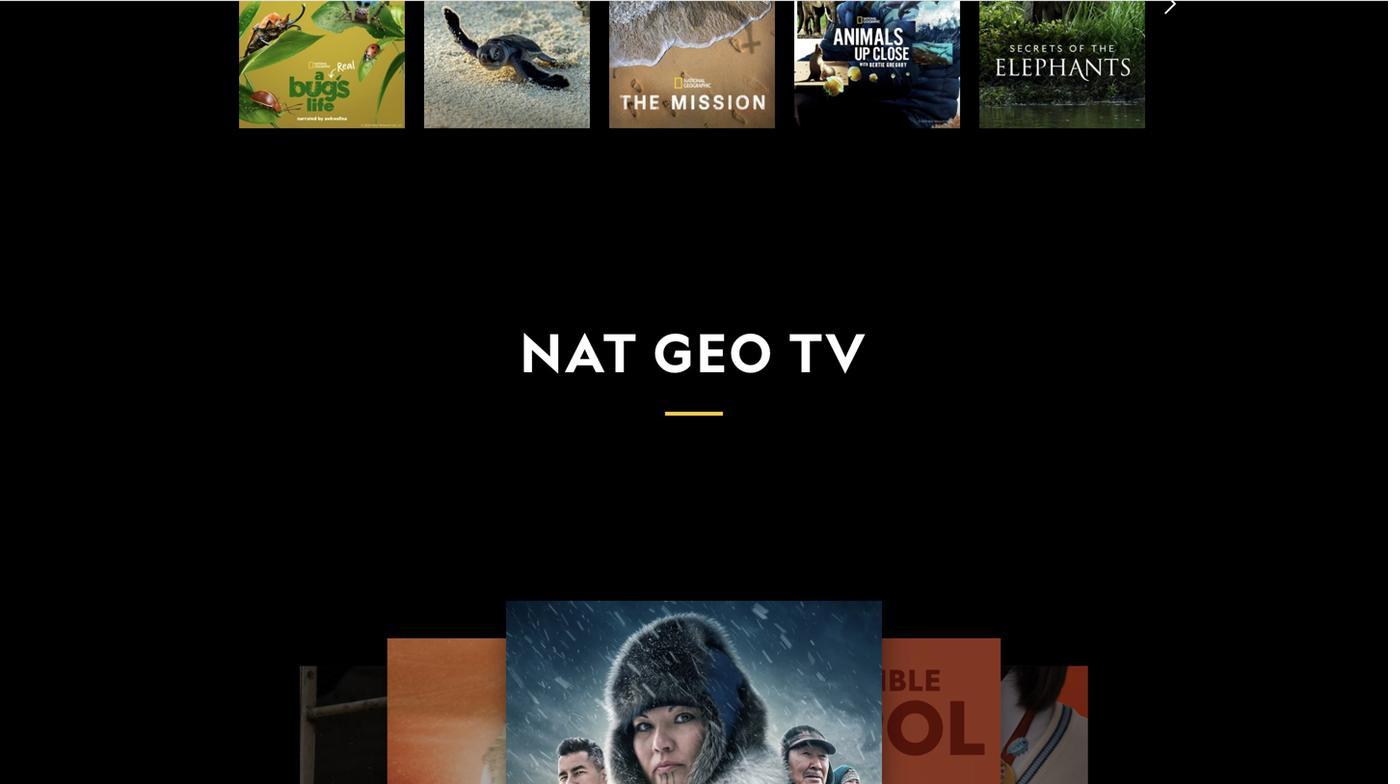 Task type: vqa. For each thing, say whether or not it's contained in the screenshot.
"500"
no



Task type: describe. For each thing, give the bounding box(es) containing it.
geo
[[653, 319, 775, 385]]

next image
[[1153, 0, 1186, 20]]

tv
[[789, 319, 868, 385]]

nat geo tv
[[520, 319, 868, 385]]

4 option from the left
[[795, 0, 961, 128]]

2 option from the left
[[424, 0, 590, 128]]

3 option from the left
[[609, 0, 775, 128]]



Task type: locate. For each thing, give the bounding box(es) containing it.
1 option from the left
[[239, 0, 405, 128]]

5 option from the left
[[980, 0, 1146, 128]]

nat
[[520, 319, 640, 385]]

option
[[239, 0, 405, 128], [424, 0, 590, 128], [609, 0, 775, 128], [795, 0, 961, 128], [980, 0, 1146, 128]]



